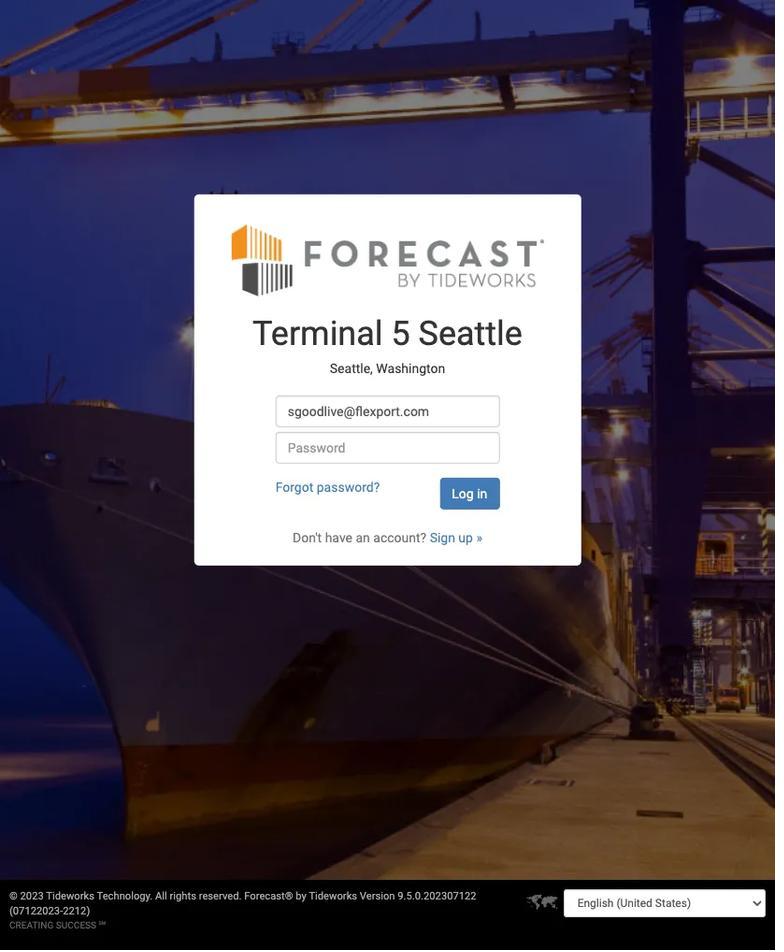 Task type: vqa. For each thing, say whether or not it's contained in the screenshot.
"Search" corresponding to Search
no



Task type: locate. For each thing, give the bounding box(es) containing it.
version
[[360, 890, 395, 902]]

forgot password? log in
[[276, 479, 488, 501]]

account?
[[373, 530, 427, 545]]

Password password field
[[276, 432, 500, 463]]

tideworks right by
[[309, 890, 357, 902]]

reserved.
[[199, 890, 242, 902]]

5
[[391, 314, 410, 353]]

℠
[[99, 920, 106, 931]]

2 tideworks from the left
[[309, 890, 357, 902]]

terminal
[[253, 314, 383, 353]]

2023
[[20, 890, 44, 902]]

log in button
[[440, 477, 500, 509]]

tideworks up the 2212)
[[46, 890, 94, 902]]

password?
[[317, 479, 380, 494]]

1 horizontal spatial tideworks
[[309, 890, 357, 902]]

seattle,
[[330, 361, 373, 376]]

log
[[452, 486, 474, 501]]

© 2023 tideworks technology. all rights reserved.
[[9, 890, 244, 902]]

0 horizontal spatial tideworks
[[46, 890, 94, 902]]

forgot password? link
[[276, 479, 380, 494]]

2212)
[[63, 905, 90, 917]]

9.5.0.202307122
[[398, 890, 477, 902]]

don't have an account? sign up »
[[293, 530, 483, 545]]

tideworks for by
[[309, 890, 357, 902]]

tideworks inside the forecast® by tideworks version 9.5.0.202307122 (07122023-2212) creating success ℠
[[309, 890, 357, 902]]

1 tideworks from the left
[[46, 890, 94, 902]]

tideworks
[[46, 890, 94, 902], [309, 890, 357, 902]]

success
[[56, 920, 96, 931]]

don't
[[293, 530, 322, 545]]

by
[[296, 890, 307, 902]]

an
[[356, 530, 370, 545]]



Task type: describe. For each thing, give the bounding box(es) containing it.
seattle
[[419, 314, 523, 353]]

tideworks for 2023
[[46, 890, 94, 902]]

up
[[459, 530, 473, 545]]

»
[[476, 530, 483, 545]]

rights
[[170, 890, 196, 902]]

forgot
[[276, 479, 314, 494]]

©
[[9, 890, 18, 902]]

have
[[325, 530, 353, 545]]

Email or username text field
[[276, 395, 500, 427]]

all
[[155, 890, 167, 902]]

forecast® by tideworks image
[[231, 223, 544, 297]]

in
[[477, 486, 488, 501]]

forecast® by tideworks version 9.5.0.202307122 (07122023-2212) creating success ℠
[[9, 890, 477, 931]]

terminal 5 seattle seattle, washington
[[253, 314, 523, 376]]

technology.
[[97, 890, 153, 902]]

washington
[[376, 361, 445, 376]]

forecast®
[[244, 890, 293, 902]]

sign up » link
[[430, 530, 483, 545]]

creating
[[9, 920, 54, 931]]

(07122023-
[[9, 905, 63, 917]]

sign
[[430, 530, 455, 545]]



